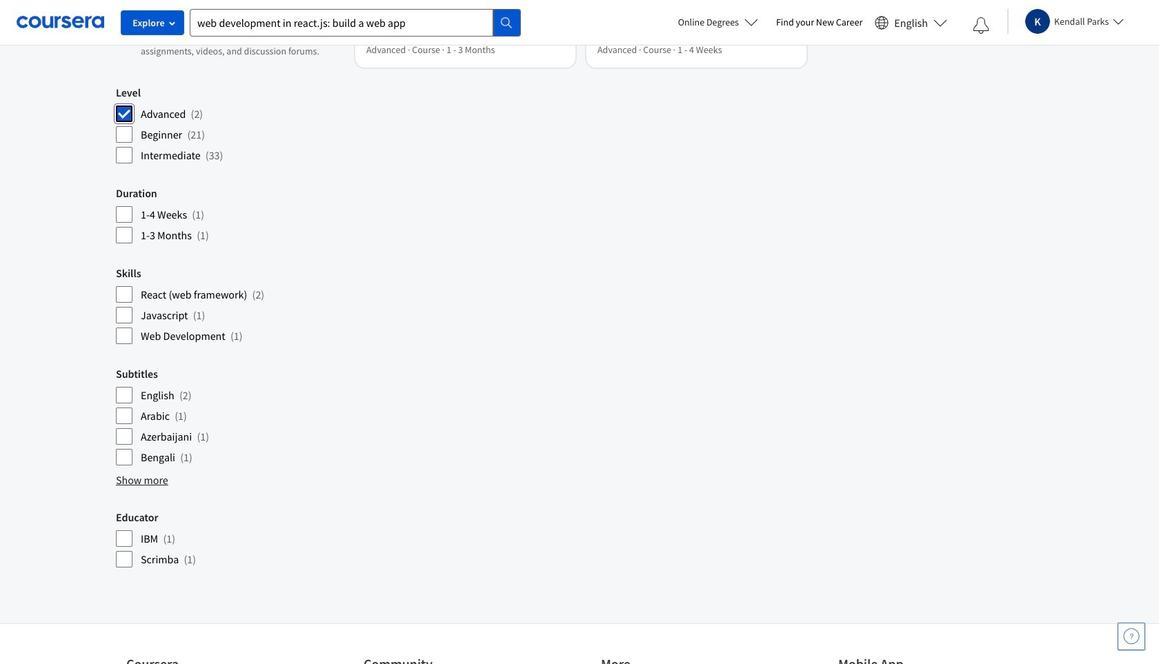 Task type: vqa. For each thing, say whether or not it's contained in the screenshot.
"11" to the top
no



Task type: locate. For each thing, give the bounding box(es) containing it.
What do you want to learn? text field
[[190, 9, 494, 36]]

help center image
[[1124, 629, 1141, 646]]

group
[[116, 0, 342, 64], [116, 86, 342, 164], [116, 187, 342, 245], [116, 267, 342, 345], [116, 367, 342, 467], [116, 511, 342, 569]]

None search field
[[190, 9, 521, 36]]

4 group from the top
[[116, 267, 342, 345]]

3 group from the top
[[116, 187, 342, 245]]



Task type: describe. For each thing, give the bounding box(es) containing it.
2 group from the top
[[116, 86, 342, 164]]

5 group from the top
[[116, 367, 342, 467]]

1 group from the top
[[116, 0, 342, 64]]

6 group from the top
[[116, 511, 342, 569]]

coursera image
[[17, 11, 104, 33]]



